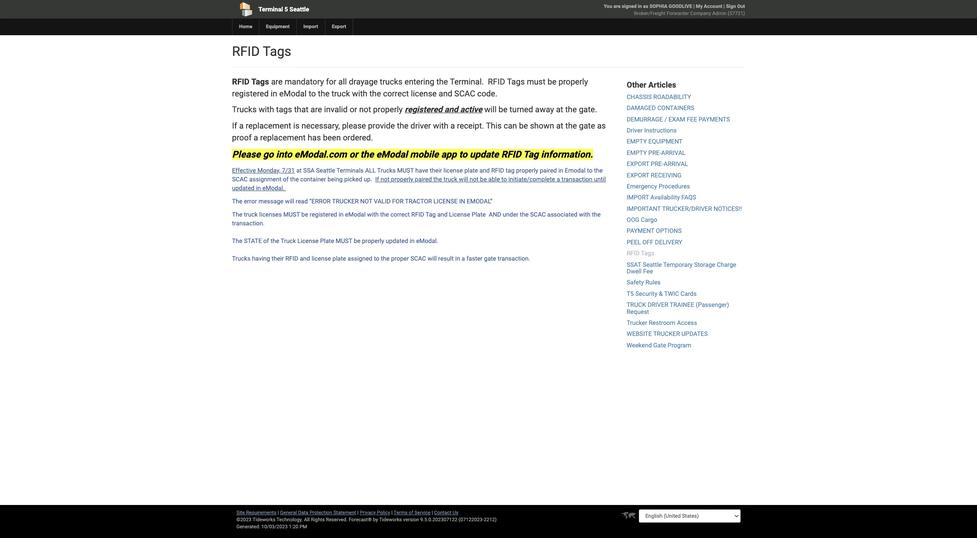Task type: locate. For each thing, give the bounding box(es) containing it.
to right able
[[502, 176, 507, 183]]

in inside 'at ssa seattle terminals all trucks must have their license plate and rfid tag properly paired in emodal to the scac assignment of the container being picked up.'
[[558, 167, 563, 174]]

the left error on the top left
[[232, 198, 242, 205]]

export link
[[325, 18, 353, 35]]

with
[[352, 89, 367, 99], [259, 105, 274, 115], [433, 121, 449, 131], [367, 211, 379, 218], [579, 211, 591, 218]]

with inside 'if a replacement is necessary, please provide the driver with a receipt. this can be shown at the gate as proof a replacement has been ordered.'
[[433, 121, 449, 131]]

1 horizontal spatial trucker
[[653, 330, 680, 338]]

export up export receiving link
[[627, 160, 649, 167]]

2 export from the top
[[627, 172, 649, 179]]

0 horizontal spatial emodal
[[279, 89, 307, 99]]

1 horizontal spatial emodal.
[[416, 237, 438, 244]]

sign out link
[[726, 4, 745, 9]]

generated:
[[236, 524, 260, 530]]

payment
[[627, 227, 654, 235]]

1 vertical spatial trucks
[[377, 167, 396, 174]]

0 vertical spatial as
[[643, 4, 648, 9]]

seattle up "rules" at the bottom of page
[[643, 261, 662, 268]]

notices!!
[[714, 205, 742, 212]]

gate down the gate.
[[579, 121, 595, 131]]

if inside 'if not properly paired the truck will not be able to initiate/complete a transaction until updated in emodal.'
[[375, 176, 379, 183]]

| left my
[[694, 4, 695, 9]]

0 horizontal spatial trucker
[[332, 198, 359, 205]]

0 horizontal spatial must
[[283, 211, 300, 218]]

site requirements | general data protection statement | privacy policy | terms of service | contact us ©2023 tideworks technology. all rights reserved. forecast® by tideworks version 9.5.0.202307122 (07122023-2212) generated: 10/03/2023 1:20 pm
[[236, 510, 497, 530]]

0 vertical spatial their
[[430, 167, 442, 174]]

scac inside 'at ssa seattle terminals all trucks must have their license plate and rfid tag properly paired in emodal to the scac assignment of the container being picked up.'
[[232, 176, 248, 183]]

trucks for license
[[232, 255, 251, 262]]

1 vertical spatial plate
[[333, 255, 346, 262]]

forwarder
[[667, 11, 689, 16]]

to right app at the left
[[459, 149, 467, 160]]

1 vertical spatial the
[[232, 211, 242, 218]]

0 vertical spatial emodal.
[[262, 184, 285, 191]]

scac
[[454, 89, 475, 99], [232, 176, 248, 183], [530, 211, 546, 218], [411, 255, 426, 262]]

tag down tractor
[[426, 211, 436, 218]]

2 horizontal spatial are
[[614, 4, 621, 9]]

provide
[[368, 121, 395, 131]]

paired up initiate/complete
[[540, 167, 557, 174]]

1 vertical spatial paired
[[415, 176, 432, 183]]

must left have
[[397, 167, 414, 174]]

0 horizontal spatial as
[[597, 121, 606, 131]]

0 vertical spatial license
[[411, 89, 437, 99]]

replacement down tags
[[246, 121, 291, 131]]

be right the must
[[548, 77, 557, 87]]

temporary
[[663, 261, 693, 268]]

you are signed in as sophia goodlive | my account | sign out broker/freight forwarder company admin (57721)
[[604, 4, 745, 16]]

in left emodal at the right top of the page
[[558, 167, 563, 174]]

0 horizontal spatial license
[[297, 237, 319, 244]]

demurrage / exam fee payments link
[[627, 116, 730, 123]]

drayage
[[349, 77, 378, 87]]

1 vertical spatial must
[[283, 211, 300, 218]]

the left licenses
[[232, 211, 242, 218]]

their
[[430, 167, 442, 174], [272, 255, 284, 262]]

1 horizontal spatial are
[[311, 105, 322, 115]]

must up assigned
[[336, 237, 352, 244]]

trucks
[[380, 77, 403, 87]]

0 horizontal spatial transaction.
[[232, 220, 265, 227]]

1 horizontal spatial not
[[381, 176, 390, 183]]

1 vertical spatial gate
[[484, 255, 496, 262]]

0 vertical spatial if
[[232, 121, 237, 131]]

1 horizontal spatial of
[[283, 176, 289, 183]]

cards
[[681, 290, 697, 297]]

1 vertical spatial at
[[556, 121, 563, 131]]

in right 'signed' at the right
[[638, 4, 642, 9]]

as up broker/freight
[[643, 4, 648, 9]]

the right under
[[520, 211, 529, 218]]

as down the gate.
[[597, 121, 606, 131]]

and inside the truck licenses must be registered in emodal with the correct rfid tag and license plate  and under the scac associated with the transaction.
[[437, 211, 448, 218]]

general
[[280, 510, 297, 516]]

1 horizontal spatial their
[[430, 167, 442, 174]]

plate down 'update' at the top of page
[[464, 167, 478, 174]]

in up tags
[[271, 89, 277, 99]]

as inside 'if a replacement is necessary, please provide the driver with a receipt. this can be shown at the gate as proof a replacement has been ordered.'
[[597, 121, 606, 131]]

driver instructions link
[[627, 127, 677, 134]]

0 horizontal spatial seattle
[[290, 6, 309, 13]]

properly
[[559, 77, 588, 87], [373, 105, 403, 115], [516, 167, 538, 174], [391, 176, 413, 183], [362, 237, 384, 244]]

cargo
[[641, 216, 657, 223]]

trucks inside 'at ssa seattle terminals all trucks must have their license plate and rfid tag properly paired in emodal to the scac assignment of the container being picked up.'
[[377, 167, 396, 174]]

1 vertical spatial emodal.
[[416, 237, 438, 244]]

updated inside 'if not properly paired the truck will not be able to initiate/complete a transaction until updated in emodal.'
[[232, 184, 255, 191]]

seattle up being
[[316, 167, 335, 174]]

are right that
[[311, 105, 322, 115]]

(57721)
[[728, 11, 745, 16]]

transaction. up state
[[232, 220, 265, 227]]

of inside site requirements | general data protection statement | privacy policy | terms of service | contact us ©2023 tideworks technology. all rights reserved. forecast® by tideworks version 9.5.0.202307122 (07122023-2212) generated: 10/03/2023 1:20 pm
[[409, 510, 413, 516]]

0 vertical spatial registered
[[232, 89, 269, 99]]

arrival up 'receiving'
[[664, 160, 688, 167]]

gate inside 'if a replacement is necessary, please provide the driver with a receipt. this can be shown at the gate as proof a replacement has been ordered.'
[[579, 121, 595, 131]]

0 horizontal spatial updated
[[232, 184, 255, 191]]

company
[[690, 11, 711, 16]]

if not properly paired the truck will not be able to initiate/complete a transaction until updated in emodal.
[[232, 176, 606, 191]]

emodal. inside 'if not properly paired the truck will not be able to initiate/complete a transaction until updated in emodal.'
[[262, 184, 285, 191]]

2 vertical spatial seattle
[[643, 261, 662, 268]]

emodal down mandatory
[[279, 89, 307, 99]]

2 vertical spatial registered
[[310, 211, 337, 218]]

2 vertical spatial of
[[409, 510, 413, 516]]

0 horizontal spatial license
[[312, 255, 331, 262]]

app
[[441, 149, 457, 160]]

0 horizontal spatial truck
[[244, 211, 258, 218]]

of up version
[[409, 510, 413, 516]]

1 vertical spatial license
[[444, 167, 463, 174]]

if
[[232, 121, 237, 131], [375, 176, 379, 183]]

license
[[449, 211, 470, 218], [297, 237, 319, 244]]

1 horizontal spatial license
[[411, 89, 437, 99]]

0 vertical spatial seattle
[[290, 6, 309, 13]]

terminal 5 seattle link
[[232, 0, 438, 18]]

transaction
[[562, 176, 593, 183]]

version
[[403, 517, 419, 523]]

gate
[[653, 342, 666, 349]]

contact
[[434, 510, 451, 516]]

0 horizontal spatial emodal.
[[262, 184, 285, 191]]

the up until
[[594, 167, 603, 174]]

plate inside 'at ssa seattle terminals all trucks must have their license plate and rfid tag properly paired in emodal to the scac assignment of the container being picked up.'
[[464, 167, 478, 174]]

plate down emodal"
[[472, 211, 486, 218]]

be right can
[[519, 121, 528, 131]]

seattle inside other articles chassis roadability damaged containers demurrage / exam fee payments driver instructions empty equipment empty pre-arrival export pre-arrival export receiving emergency procedures import availability faqs important trucker/driver notices!! oog cargo payment options peel off delivery rfid tags ssat seattle temporary storage charge dwell fee safety rules t5 security & twic cards truck driver trainee (passenger) request trucker restroom access website trucker updates weekend gate program
[[643, 261, 662, 268]]

0 vertical spatial plate
[[472, 211, 486, 218]]

1 horizontal spatial emodal
[[345, 211, 366, 218]]

if for a
[[232, 121, 237, 131]]

| up 9.5.0.202307122
[[432, 510, 433, 516]]

2 the from the top
[[232, 211, 242, 218]]

not for truck
[[470, 176, 479, 183]]

a up proof
[[239, 121, 244, 131]]

scac inside the truck licenses must be registered in emodal with the correct rfid tag and license plate  and under the scac associated with the transaction.
[[530, 211, 546, 218]]

empty down the driver
[[627, 138, 647, 145]]

not left able
[[470, 176, 479, 183]]

emodal
[[565, 167, 586, 174]]

paired down have
[[415, 176, 432, 183]]

be inside are mandatory for all drayage trucks entering the terminal.  rfid tags must be properly registered in emodal to the truck with the correct license and scac code.
[[548, 77, 557, 87]]

0 vertical spatial updated
[[232, 184, 255, 191]]

seattle for 5
[[290, 6, 309, 13]]

export up emergency
[[627, 172, 649, 179]]

2 rfid tags from the top
[[232, 77, 269, 87]]

transaction. right faster
[[498, 255, 530, 262]]

state
[[244, 237, 262, 244]]

2 horizontal spatial not
[[470, 176, 479, 183]]

with inside are mandatory for all drayage trucks entering the terminal.  rfid tags must be properly registered in emodal to the truck with the correct license and scac code.
[[352, 89, 367, 99]]

the down "7/31"
[[290, 176, 299, 183]]

must
[[397, 167, 414, 174], [283, 211, 300, 218], [336, 237, 352, 244]]

0 horizontal spatial if
[[232, 121, 237, 131]]

driver
[[627, 127, 643, 134]]

the up license
[[433, 176, 442, 183]]

emodal. down the truck licenses must be registered in emodal with the correct rfid tag and license plate  and under the scac associated with the transaction.
[[416, 237, 438, 244]]

1 horizontal spatial truck
[[332, 89, 350, 99]]

damaged containers link
[[627, 104, 695, 112]]

1 horizontal spatial gate
[[579, 121, 595, 131]]

1 horizontal spatial if
[[375, 176, 379, 183]]

gate for faster
[[484, 255, 496, 262]]

gate for the
[[579, 121, 595, 131]]

must inside the truck licenses must be registered in emodal with the correct rfid tag and license plate  and under the scac associated with the transaction.
[[283, 211, 300, 218]]

truck
[[627, 301, 646, 308]]

2 vertical spatial emodal
[[345, 211, 366, 218]]

0 vertical spatial tag
[[523, 149, 539, 160]]

have
[[415, 167, 428, 174]]

1 horizontal spatial must
[[336, 237, 352, 244]]

tags inside are mandatory for all drayage trucks entering the terminal.  rfid tags must be properly registered in emodal to the truck with the correct license and scac code.
[[507, 77, 525, 87]]

paired inside 'at ssa seattle terminals all trucks must have their license plate and rfid tag properly paired in emodal to the scac assignment of the container being picked up.'
[[540, 167, 557, 174]]

in down the error message will read "error trucker not valid for tractor license in emodal"
[[339, 211, 344, 218]]

the down drayage
[[370, 89, 381, 99]]

plate inside the truck licenses must be registered in emodal with the correct rfid tag and license plate  and under the scac associated with the transaction.
[[472, 211, 486, 218]]

2 vertical spatial the
[[232, 237, 242, 244]]

0 vertical spatial export
[[627, 160, 649, 167]]

1 horizontal spatial seattle
[[316, 167, 335, 174]]

2 horizontal spatial license
[[444, 167, 463, 174]]

must
[[527, 77, 546, 87]]

0 horizontal spatial gate
[[484, 255, 496, 262]]

to right assigned
[[374, 255, 379, 262]]

0 vertical spatial truck
[[332, 89, 350, 99]]

are left mandatory
[[271, 77, 283, 87]]

2 horizontal spatial of
[[409, 510, 413, 516]]

in right result
[[455, 255, 460, 262]]

truck down error on the top left
[[244, 211, 258, 218]]

tag
[[523, 149, 539, 160], [426, 211, 436, 218]]

scac right proper
[[411, 255, 426, 262]]

0 vertical spatial transaction.
[[232, 220, 265, 227]]

1 horizontal spatial paired
[[540, 167, 557, 174]]

0 vertical spatial plate
[[464, 167, 478, 174]]

the for the truck licenses must be registered in emodal with the correct rfid tag and license plate  and under the scac associated with the transaction.
[[232, 211, 242, 218]]

technology.
[[277, 517, 303, 523]]

license down in
[[449, 211, 470, 218]]

or right invalid
[[350, 105, 357, 115]]

1 vertical spatial their
[[272, 255, 284, 262]]

1 rfid tags from the top
[[232, 44, 291, 59]]

tag inside the truck licenses must be registered in emodal with the correct rfid tag and license plate  and under the scac associated with the transaction.
[[426, 211, 436, 218]]

properly inside 'if not properly paired the truck will not be able to initiate/complete a transaction until updated in emodal.'
[[391, 176, 413, 183]]

access
[[677, 319, 697, 326]]

with left tags
[[259, 105, 274, 115]]

0 vertical spatial emodal
[[279, 89, 307, 99]]

in inside 'if not properly paired the truck will not be able to initiate/complete a transaction until updated in emodal.'
[[256, 184, 261, 191]]

their right having
[[272, 255, 284, 262]]

seattle inside 'at ssa seattle terminals all trucks must have their license plate and rfid tag properly paired in emodal to the scac assignment of the container being picked up.'
[[316, 167, 335, 174]]

empty pre-arrival link
[[627, 149, 686, 156]]

0 horizontal spatial tag
[[426, 211, 436, 218]]

license inside 'at ssa seattle terminals all trucks must have their license plate and rfid tag properly paired in emodal to the scac assignment of the container being picked up.'
[[444, 167, 463, 174]]

is
[[293, 121, 300, 131]]

all
[[365, 167, 376, 174]]

peel off delivery link
[[627, 239, 682, 246]]

0 vertical spatial or
[[350, 105, 357, 115]]

1 vertical spatial transaction.
[[498, 255, 530, 262]]

weekend gate program link
[[627, 342, 691, 349]]

the down valid
[[380, 211, 389, 218]]

truck down all
[[332, 89, 350, 99]]

truck driver trainee (passenger) request link
[[627, 301, 729, 315]]

to down mandatory
[[309, 89, 316, 99]]

has
[[308, 133, 321, 143]]

other articles chassis roadability damaged containers demurrage / exam fee payments driver instructions empty equipment empty pre-arrival export pre-arrival export receiving emergency procedures import availability faqs important trucker/driver notices!! oog cargo payment options peel off delivery rfid tags ssat seattle temporary storage charge dwell fee safety rules t5 security & twic cards truck driver trainee (passenger) request trucker restroom access website trucker updates weekend gate program
[[627, 80, 742, 349]]

1 vertical spatial registered
[[405, 105, 443, 115]]

updated up error on the top left
[[232, 184, 255, 191]]

emodal. down assignment
[[262, 184, 285, 191]]

program
[[668, 342, 691, 349]]

1 vertical spatial are
[[271, 77, 283, 87]]

1 vertical spatial truck
[[444, 176, 458, 183]]

trucker down restroom
[[653, 330, 680, 338]]

the inside the truck licenses must be registered in emodal with the correct rfid tag and license plate  and under the scac associated with the transaction.
[[232, 211, 242, 218]]

scac up active
[[454, 89, 475, 99]]

trucks up proof
[[232, 105, 257, 115]]

and up able
[[480, 167, 490, 174]]

license down the state of the truck license plate must be properly updated in emodal.
[[312, 255, 331, 262]]

correct down for
[[390, 211, 410, 218]]

1 horizontal spatial transaction.
[[498, 255, 530, 262]]

correct inside the truck licenses must be registered in emodal with the correct rfid tag and license plate  and under the scac associated with the transaction.
[[390, 211, 410, 218]]

pre- down empty pre-arrival "link"
[[651, 160, 664, 167]]

with down drayage
[[352, 89, 367, 99]]

damaged
[[627, 104, 656, 112]]

the for the error message will read "error trucker not valid for tractor license in emodal"
[[232, 198, 242, 205]]

2 horizontal spatial seattle
[[643, 261, 662, 268]]

broker/freight
[[634, 11, 666, 16]]

1 vertical spatial empty
[[627, 149, 647, 156]]

1 vertical spatial pre-
[[651, 160, 664, 167]]

1 horizontal spatial plate
[[472, 211, 486, 218]]

properly up initiate/complete
[[516, 167, 538, 174]]

or up terminals
[[349, 149, 358, 160]]

be
[[548, 77, 557, 87], [499, 105, 508, 115], [519, 121, 528, 131], [480, 176, 487, 183], [301, 211, 308, 218], [354, 237, 361, 244]]

a left transaction
[[557, 176, 560, 183]]

are right you at the top right
[[614, 4, 621, 9]]

at inside 'if a replacement is necessary, please provide the driver with a receipt. this can be shown at the gate as proof a replacement has been ordered.'
[[556, 121, 563, 131]]

1 the from the top
[[232, 198, 242, 205]]

arrival down the equipment
[[661, 149, 686, 156]]

truck up license
[[444, 176, 458, 183]]

correct
[[383, 89, 409, 99], [390, 211, 410, 218]]

website trucker updates link
[[627, 330, 708, 338]]

1 vertical spatial emodal
[[376, 149, 408, 160]]

3 the from the top
[[232, 237, 242, 244]]

in down assignment
[[256, 184, 261, 191]]

0 horizontal spatial not
[[359, 105, 371, 115]]

1 empty from the top
[[627, 138, 647, 145]]

rfid inside the truck licenses must be registered in emodal with the correct rfid tag and license plate  and under the scac associated with the transaction.
[[411, 211, 424, 218]]

0 vertical spatial empty
[[627, 138, 647, 145]]

properly up trucks having their rfid and license plate assigned to the proper scac will result in a faster gate transaction.
[[362, 237, 384, 244]]

will up in
[[459, 176, 468, 183]]

0 horizontal spatial are
[[271, 77, 283, 87]]

if for not
[[375, 176, 379, 183]]

of inside 'at ssa seattle terminals all trucks must have their license plate and rfid tag properly paired in emodal to the scac assignment of the container being picked up.'
[[283, 176, 289, 183]]

export pre-arrival link
[[627, 160, 688, 167]]

0 vertical spatial correct
[[383, 89, 409, 99]]

registered
[[232, 89, 269, 99], [405, 105, 443, 115], [310, 211, 337, 218]]

plate
[[464, 167, 478, 174], [333, 255, 346, 262]]

ordered.
[[343, 133, 373, 143]]

home link
[[232, 18, 259, 35]]

0 vertical spatial gate
[[579, 121, 595, 131]]

requirements
[[246, 510, 276, 516]]

be inside 'if a replacement is necessary, please provide the driver with a receipt. this can be shown at the gate as proof a replacement has been ordered.'
[[519, 121, 528, 131]]

emodal inside are mandatory for all drayage trucks entering the terminal.  rfid tags must be properly registered in emodal to the truck with the correct license and scac code.
[[279, 89, 307, 99]]

2 horizontal spatial truck
[[444, 176, 458, 183]]

tag
[[506, 167, 515, 174]]

up.
[[364, 176, 372, 183]]

terminals
[[337, 167, 364, 174]]

be inside the truck licenses must be registered in emodal with the correct rfid tag and license plate  and under the scac associated with the transaction.
[[301, 211, 308, 218]]

replacement up 'into'
[[260, 133, 306, 143]]

oog
[[627, 216, 639, 223]]

transaction. inside the truck licenses must be registered in emodal with the correct rfid tag and license plate  and under the scac associated with the transaction.
[[232, 220, 265, 227]]

effective
[[232, 167, 256, 174]]

the left state
[[232, 237, 242, 244]]

until
[[594, 176, 606, 183]]

updated up proper
[[386, 237, 408, 244]]

rfid
[[232, 44, 260, 59], [232, 77, 250, 87], [488, 77, 505, 87], [501, 149, 521, 160], [491, 167, 504, 174], [411, 211, 424, 218], [627, 250, 640, 257], [285, 255, 298, 262]]

at right away
[[556, 105, 563, 115]]

2 horizontal spatial emodal
[[376, 149, 408, 160]]

with right the driver
[[433, 121, 449, 131]]

picked
[[344, 176, 362, 183]]

0 horizontal spatial their
[[272, 255, 284, 262]]

or
[[350, 105, 357, 115], [349, 149, 358, 160]]

please
[[232, 149, 261, 160]]

trucker inside other articles chassis roadability damaged containers demurrage / exam fee payments driver instructions empty equipment empty pre-arrival export pre-arrival export receiving emergency procedures import availability faqs important trucker/driver notices!! oog cargo payment options peel off delivery rfid tags ssat seattle temporary storage charge dwell fee safety rules t5 security & twic cards truck driver trainee (passenger) request trucker restroom access website trucker updates weekend gate program
[[653, 330, 680, 338]]

driver
[[648, 301, 668, 308]]

a inside 'if not properly paired the truck will not be able to initiate/complete a transaction until updated in emodal.'
[[557, 176, 560, 183]]

at left ssa
[[296, 167, 302, 174]]

trucker left not on the top left
[[332, 198, 359, 205]]

out
[[737, 4, 745, 9]]

are inside the you are signed in as sophia goodlive | my account | sign out broker/freight forwarder company admin (57721)
[[614, 4, 621, 9]]

0 vertical spatial must
[[397, 167, 414, 174]]

pre- down empty equipment link
[[649, 149, 661, 156]]

©2023 tideworks
[[236, 517, 275, 523]]

demurrage
[[627, 116, 663, 123]]

2212)
[[484, 517, 497, 523]]

turned
[[510, 105, 533, 115]]

1 vertical spatial trucker
[[653, 330, 680, 338]]

privacy
[[360, 510, 376, 516]]

1 vertical spatial seattle
[[316, 167, 335, 174]]

information.
[[541, 149, 593, 160]]

1 horizontal spatial tag
[[523, 149, 539, 160]]

2 vertical spatial are
[[311, 105, 322, 115]]

of down "7/31"
[[283, 176, 289, 183]]

1 horizontal spatial as
[[643, 4, 648, 9]]

license
[[434, 198, 458, 205]]

associated
[[547, 211, 577, 218]]

1 vertical spatial as
[[597, 121, 606, 131]]

update
[[470, 149, 499, 160]]

the state of the truck license plate must be properly updated in emodal.
[[232, 237, 438, 244]]

if inside 'if a replacement is necessary, please provide the driver with a receipt. this can be shown at the gate as proof a replacement has been ordered.'
[[232, 121, 237, 131]]

2 vertical spatial truck
[[244, 211, 258, 218]]

0 vertical spatial rfid tags
[[232, 44, 291, 59]]

empty down empty equipment link
[[627, 149, 647, 156]]

entering
[[405, 77, 434, 87]]

ssat
[[627, 261, 641, 268]]

0 horizontal spatial plate
[[320, 237, 334, 244]]

2 horizontal spatial registered
[[405, 105, 443, 115]]

if up proof
[[232, 121, 237, 131]]



Task type: describe. For each thing, give the bounding box(es) containing it.
truck inside are mandatory for all drayage trucks entering the terminal.  rfid tags must be properly registered in emodal to the truck with the correct license and scac code.
[[332, 89, 350, 99]]

0 vertical spatial at
[[556, 105, 563, 115]]

to inside 'at ssa seattle terminals all trucks must have their license plate and rfid tag properly paired in emodal to the scac assignment of the container being picked up.'
[[587, 167, 593, 174]]

1 vertical spatial or
[[349, 149, 358, 160]]

signed
[[622, 4, 637, 9]]

the left the gate.
[[565, 105, 577, 115]]

tractor
[[405, 198, 432, 205]]

weekend
[[627, 342, 652, 349]]

tag for and
[[426, 211, 436, 218]]

reserved.
[[326, 517, 348, 523]]

for
[[392, 198, 404, 205]]

read
[[296, 198, 308, 205]]

export
[[332, 24, 346, 30]]

license inside the truck licenses must be registered in emodal with the correct rfid tag and license plate  and under the scac associated with the transaction.
[[449, 211, 470, 218]]

import link
[[296, 18, 325, 35]]

rfid inside 'at ssa seattle terminals all trucks must have their license plate and rfid tag properly paired in emodal to the scac assignment of the container being picked up.'
[[491, 167, 504, 174]]

1:20
[[289, 524, 298, 530]]

0 vertical spatial trucker
[[332, 198, 359, 205]]

statement
[[333, 510, 356, 516]]

home
[[239, 24, 252, 30]]

the error message will read "error trucker not valid for tractor license in emodal"
[[232, 198, 492, 205]]

| up tideworks
[[391, 510, 393, 516]]

seattle for ssa
[[316, 167, 335, 174]]

terminal 5 seattle
[[259, 6, 309, 13]]

0 vertical spatial arrival
[[661, 149, 686, 156]]

will inside 'if not properly paired the truck will not be able to initiate/complete a transaction until updated in emodal.'
[[459, 176, 468, 183]]

a left faster
[[462, 255, 465, 262]]

the right entering
[[437, 77, 448, 87]]

storage
[[694, 261, 715, 268]]

properly inside are mandatory for all drayage trucks entering the terminal.  rfid tags must be properly registered in emodal to the truck with the correct license and scac code.
[[559, 77, 588, 87]]

be up can
[[499, 105, 508, 115]]

in
[[459, 198, 465, 205]]

at inside 'at ssa seattle terminals all trucks must have their license plate and rfid tag properly paired in emodal to the scac assignment of the container being picked up.'
[[296, 167, 302, 174]]

into
[[276, 149, 292, 160]]

import
[[627, 194, 649, 201]]

roadability
[[653, 93, 691, 100]]

the for the state of the truck license plate must be properly updated in emodal.
[[232, 237, 242, 244]]

properly inside 'at ssa seattle terminals all trucks must have their license plate and rfid tag properly paired in emodal to the scac assignment of the container being picked up.'
[[516, 167, 538, 174]]

the left the driver
[[397, 121, 409, 131]]

correct inside are mandatory for all drayage trucks entering the terminal.  rfid tags must be properly registered in emodal to the truck with the correct license and scac code.
[[383, 89, 409, 99]]

containers
[[657, 104, 695, 112]]

pm
[[300, 524, 307, 530]]

in inside are mandatory for all drayage trucks entering the terminal.  rfid tags must be properly registered in emodal to the truck with the correct license and scac code.
[[271, 89, 277, 99]]

the left proper
[[381, 255, 390, 262]]

protection
[[310, 510, 332, 516]]

licenses
[[259, 211, 282, 218]]

rights
[[311, 517, 325, 523]]

0 vertical spatial replacement
[[246, 121, 291, 131]]

request
[[627, 308, 649, 315]]

1 vertical spatial updated
[[386, 237, 408, 244]]

under
[[503, 211, 519, 218]]

truck inside the truck licenses must be registered in emodal with the correct rfid tag and license plate  and under the scac associated with the transaction.
[[244, 211, 258, 218]]

will left read
[[285, 198, 294, 205]]

the inside 'if not properly paired the truck will not be able to initiate/complete a transaction until updated in emodal.'
[[433, 176, 442, 183]]

2 vertical spatial license
[[312, 255, 331, 262]]

0 horizontal spatial of
[[263, 237, 269, 244]]

forecast®
[[349, 517, 372, 523]]

options
[[656, 227, 682, 235]]

trucker restroom access link
[[627, 319, 697, 326]]

| up forecast® at left bottom
[[357, 510, 359, 516]]

if a replacement is necessary, please provide the driver with a receipt. this can be shown at the gate as proof a replacement has been ordered.
[[232, 121, 606, 143]]

important trucker/driver notices!! link
[[627, 205, 742, 212]]

"error
[[309, 198, 331, 205]]

as inside the you are signed in as sophia goodlive | my account | sign out broker/freight forwarder company admin (57721)
[[643, 4, 648, 9]]

service
[[415, 510, 431, 516]]

(07122023-
[[459, 517, 484, 523]]

and down the state of the truck license plate must be properly updated in emodal.
[[300, 255, 310, 262]]

effective monday, 7/31
[[232, 167, 295, 174]]

will left result
[[428, 255, 437, 262]]

monday,
[[257, 167, 280, 174]]

and inside 'at ssa seattle terminals all trucks must have their license plate and rfid tag properly paired in emodal to the scac assignment of the container being picked up.'
[[480, 167, 490, 174]]

that
[[294, 105, 309, 115]]

| left general
[[278, 510, 279, 516]]

tags
[[276, 105, 292, 115]]

properly up provide
[[373, 105, 403, 115]]

and inside are mandatory for all drayage trucks entering the terminal.  rfid tags must be properly registered in emodal to the truck with the correct license and scac code.
[[439, 89, 452, 99]]

articles
[[649, 80, 676, 89]]

gate.
[[579, 105, 597, 115]]

in down the truck licenses must be registered in emodal with the correct rfid tag and license plate  and under the scac associated with the transaction.
[[410, 237, 415, 244]]

trucks for invalid
[[232, 105, 257, 115]]

a right proof
[[254, 133, 258, 143]]

with right associated
[[579, 211, 591, 218]]

account
[[704, 4, 722, 9]]

the down for
[[318, 89, 330, 99]]

must inside 'at ssa seattle terminals all trucks must have their license plate and rfid tag properly paired in emodal to the scac assignment of the container being picked up.'
[[397, 167, 414, 174]]

driver
[[411, 121, 431, 131]]

instructions
[[644, 127, 677, 134]]

policy
[[377, 510, 390, 516]]

are inside are mandatory for all drayage trucks entering the terminal.  rfid tags must be properly registered in emodal to the truck with the correct license and scac code.
[[271, 77, 283, 87]]

emodal.com
[[294, 149, 347, 160]]

initiate/complete
[[509, 176, 555, 183]]

emergency
[[627, 183, 657, 190]]

10/03/2023
[[261, 524, 288, 530]]

1 export from the top
[[627, 160, 649, 167]]

1 vertical spatial license
[[297, 237, 319, 244]]

(passenger)
[[696, 301, 729, 308]]

paired inside 'if not properly paired the truck will not be able to initiate/complete a transaction until updated in emodal.'
[[415, 176, 432, 183]]

&
[[659, 290, 663, 297]]

exam
[[669, 116, 685, 123]]

emodal inside the truck licenses must be registered in emodal with the correct rfid tag and license plate  and under the scac associated with the transaction.
[[345, 211, 366, 218]]

truck inside 'if not properly paired the truck will not be able to initiate/complete a transaction until updated in emodal.'
[[444, 176, 458, 183]]

mobile
[[410, 149, 439, 160]]

site requirements link
[[236, 510, 276, 516]]

with down not on the top left
[[367, 211, 379, 218]]

trucks having their rfid and license plate assigned to the proper scac will result in a faster gate transaction.
[[232, 255, 530, 262]]

registered inside the truck licenses must be registered in emodal with the correct rfid tag and license plate  and under the scac associated with the transaction.
[[310, 211, 337, 218]]

error
[[244, 198, 257, 205]]

security
[[635, 290, 658, 297]]

for
[[326, 77, 336, 87]]

tags inside other articles chassis roadability damaged containers demurrage / exam fee payments driver instructions empty equipment empty pre-arrival export pre-arrival export receiving emergency procedures import availability faqs important trucker/driver notices!! oog cargo payment options peel off delivery rfid tags ssat seattle temporary storage charge dwell fee safety rules t5 security & twic cards truck driver trainee (passenger) request trucker restroom access website trucker updates weekend gate program
[[641, 250, 654, 257]]

rfid inside other articles chassis roadability damaged containers demurrage / exam fee payments driver instructions empty equipment empty pre-arrival export pre-arrival export receiving emergency procedures import availability faqs important trucker/driver notices!! oog cargo payment options peel off delivery rfid tags ssat seattle temporary storage charge dwell fee safety rules t5 security & twic cards truck driver trainee (passenger) request trucker restroom access website trucker updates weekend gate program
[[627, 250, 640, 257]]

be up assigned
[[354, 237, 361, 244]]

other
[[627, 80, 647, 89]]

not
[[360, 198, 372, 205]]

tag for information.
[[523, 149, 539, 160]]

active
[[460, 105, 482, 115]]

away
[[535, 105, 554, 115]]

equipment
[[649, 138, 683, 145]]

rules
[[646, 279, 661, 286]]

trucks with tags that are invalid or not properly registered and active will be turned away at the gate.
[[232, 105, 597, 115]]

rfid inside are mandatory for all drayage trucks entering the terminal.  rfid tags must be properly registered in emodal to the truck with the correct license and scac code.
[[488, 77, 505, 87]]

license inside are mandatory for all drayage trucks entering the terminal.  rfid tags must be properly registered in emodal to the truck with the correct license and scac code.
[[411, 89, 437, 99]]

9.5.0.202307122
[[420, 517, 458, 523]]

be inside 'if not properly paired the truck will not be able to initiate/complete a transaction until updated in emodal.'
[[480, 176, 487, 183]]

import availability faqs link
[[627, 194, 696, 201]]

scac inside are mandatory for all drayage trucks entering the terminal.  rfid tags must be properly registered in emodal to the truck with the correct license and scac code.
[[454, 89, 475, 99]]

the up information.
[[565, 121, 577, 131]]

trucker
[[627, 319, 647, 326]]

a left receipt.
[[451, 121, 455, 131]]

in inside the you are signed in as sophia goodlive | my account | sign out broker/freight forwarder company admin (57721)
[[638, 4, 642, 9]]

the right associated
[[592, 211, 601, 218]]

being
[[328, 176, 343, 183]]

2 vertical spatial must
[[336, 237, 352, 244]]

to inside 'if not properly paired the truck will not be able to initiate/complete a transaction until updated in emodal.'
[[502, 176, 507, 183]]

will down code.
[[484, 105, 497, 115]]

off
[[643, 239, 654, 246]]

registered inside are mandatory for all drayage trucks entering the terminal.  rfid tags must be properly registered in emodal to the truck with the correct license and scac code.
[[232, 89, 269, 99]]

twic
[[664, 290, 679, 297]]

to inside are mandatory for all drayage trucks entering the terminal.  rfid tags must be properly registered in emodal to the truck with the correct license and scac code.
[[309, 89, 316, 99]]

their inside 'at ssa seattle terminals all trucks must have their license plate and rfid tag properly paired in emodal to the scac assignment of the container being picked up.'
[[430, 167, 442, 174]]

go
[[263, 149, 274, 160]]

not for invalid
[[359, 105, 371, 115]]

and left active
[[445, 105, 458, 115]]

1 vertical spatial arrival
[[664, 160, 688, 167]]

| left sign
[[724, 4, 725, 9]]

2 empty from the top
[[627, 149, 647, 156]]

my
[[696, 4, 703, 9]]

in inside the truck licenses must be registered in emodal with the correct rfid tag and license plate  and under the scac associated with the transaction.
[[339, 211, 344, 218]]

this
[[486, 121, 502, 131]]

1 vertical spatial replacement
[[260, 133, 306, 143]]

emodal"
[[467, 198, 492, 205]]

0 vertical spatial pre-
[[649, 149, 661, 156]]

privacy policy link
[[360, 510, 390, 516]]

mandatory
[[285, 77, 324, 87]]

the up 'all'
[[360, 149, 374, 160]]

the left truck on the top of the page
[[271, 237, 279, 244]]

7/31
[[282, 167, 295, 174]]



Task type: vqa. For each thing, say whether or not it's contained in the screenshot.
Users
no



